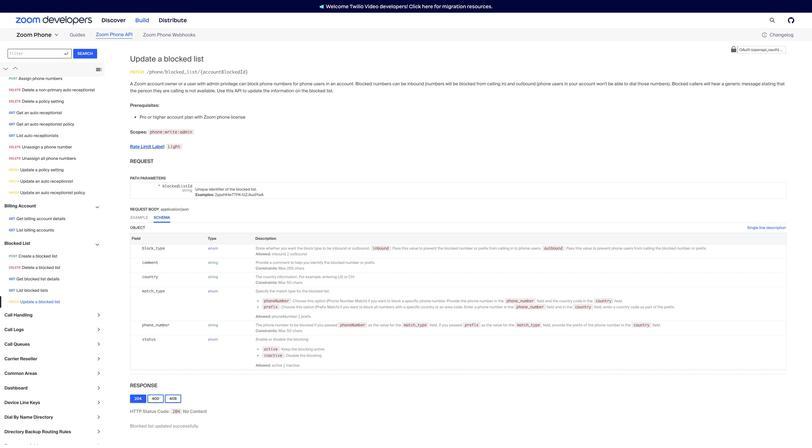 Task type: vqa. For each thing, say whether or not it's contained in the screenshot.


Task type: locate. For each thing, give the bounding box(es) containing it.
0 vertical spatial request
[[130, 158, 154, 165]]

phone left down image
[[34, 31, 52, 38]]

notification image
[[320, 4, 326, 9], [320, 4, 324, 9]]

body
[[149, 207, 159, 212]]

status
[[142, 337, 156, 342]]

1 zoom from the left
[[17, 31, 32, 38]]

here
[[422, 3, 433, 9]]

blocked list updated successfully.
[[130, 423, 199, 429]]

1 horizontal spatial phone
[[110, 32, 124, 38]]

request body application/json
[[130, 207, 189, 212]]

phone inside zoom phone webhooks link
[[157, 32, 171, 38]]

phone_number
[[142, 323, 170, 328]]

phone for zoom phone webhooks
[[157, 32, 171, 38]]

request
[[130, 158, 154, 165], [130, 207, 148, 212]]

204 up http
[[135, 396, 142, 402]]

search image
[[770, 17, 776, 23], [770, 17, 776, 23]]

phone for zoom phone api
[[110, 32, 124, 38]]

zoom for zoom phone api
[[96, 32, 109, 38]]

zoom for zoom phone webhooks
[[143, 32, 156, 38]]

zoom
[[17, 31, 32, 38], [96, 32, 109, 38], [143, 32, 156, 38]]

0 vertical spatial enum
[[208, 246, 218, 251]]

2 enum from the top
[[208, 289, 218, 294]]

1 vertical spatial 204
[[173, 409, 180, 414]]

2 vertical spatial string
[[208, 323, 218, 328]]

developers!
[[380, 3, 408, 9]]

click
[[410, 3, 421, 9]]

3 enum from the top
[[208, 337, 218, 342]]

1 vertical spatial enum
[[208, 289, 218, 294]]

phone
[[34, 31, 52, 38], [110, 32, 124, 38], [157, 32, 171, 38]]

204
[[135, 396, 142, 402], [173, 409, 180, 414]]

1 enum from the top
[[208, 246, 218, 251]]

migration
[[443, 3, 466, 9]]

welcome twilio video developers! click here for migration resources. link
[[313, 3, 499, 10]]

zoom phone api link
[[96, 31, 133, 39]]

2 request from the top
[[130, 207, 148, 212]]

phone for zoom phone
[[34, 31, 52, 38]]

zoom phone
[[17, 31, 52, 38]]

type
[[208, 236, 217, 241]]

response
[[130, 383, 157, 389]]

1 horizontal spatial zoom
[[96, 32, 109, 38]]

single
[[748, 225, 759, 230]]

2 vertical spatial enum
[[208, 337, 218, 342]]

request up "path parameters"
[[130, 158, 154, 165]]

1 horizontal spatial 204
[[173, 409, 180, 414]]

0 vertical spatial string
[[208, 260, 218, 265]]

successfully.
[[173, 423, 199, 429]]

204 left no in the left of the page
[[173, 409, 180, 414]]

zoom for zoom phone
[[17, 31, 32, 38]]

path
[[130, 176, 140, 181]]

2 horizontal spatial phone
[[157, 32, 171, 38]]

1 vertical spatial request
[[130, 207, 148, 212]]

2 string from the top
[[208, 275, 218, 280]]

api
[[125, 32, 133, 38]]

0 horizontal spatial phone
[[34, 31, 52, 38]]

2 horizontal spatial zoom
[[143, 32, 156, 38]]

1 string from the top
[[208, 260, 218, 265]]

match_type
[[142, 289, 165, 294]]

phone inside zoom phone api link
[[110, 32, 124, 38]]

request for request
[[130, 158, 154, 165]]

2 phone from the left
[[110, 32, 124, 38]]

code:
[[157, 409, 170, 415]]

phone left "api"
[[110, 32, 124, 38]]

enum
[[208, 246, 218, 251], [208, 289, 218, 294], [208, 337, 218, 342]]

string for comment
[[208, 260, 218, 265]]

zoom developer logo image
[[16, 16, 92, 25]]

changelog link
[[763, 32, 794, 38]]

0 horizontal spatial zoom
[[17, 31, 32, 38]]

zoom phone api
[[96, 32, 133, 38]]

string for country
[[208, 275, 218, 280]]

parameters
[[141, 176, 166, 181]]

204 button
[[130, 395, 146, 403]]

400 button
[[147, 395, 164, 403]]

down image
[[55, 33, 58, 37]]

3 zoom from the left
[[143, 32, 156, 38]]

enum for block_type
[[208, 246, 218, 251]]

history image
[[763, 32, 770, 37]]

0 horizontal spatial 204
[[135, 396, 142, 402]]

string
[[208, 260, 218, 265], [208, 275, 218, 280], [208, 323, 218, 328]]

3 phone from the left
[[157, 32, 171, 38]]

0 vertical spatial 204
[[135, 396, 142, 402]]

video
[[365, 3, 379, 9]]

object
[[130, 225, 145, 230]]

list
[[148, 423, 154, 429]]

zoom phone webhooks
[[143, 32, 196, 38]]

status
[[143, 409, 156, 415]]

enum for match_type
[[208, 289, 218, 294]]

1 vertical spatial string
[[208, 275, 218, 280]]

github image
[[789, 17, 795, 23]]

2 zoom from the left
[[96, 32, 109, 38]]

1 request from the top
[[130, 158, 154, 165]]

request left the body
[[130, 207, 148, 212]]

resources.
[[468, 3, 493, 9]]

zoom phone webhooks link
[[143, 31, 196, 38]]

phone left webhooks
[[157, 32, 171, 38]]

application/json
[[161, 207, 189, 212]]

updated
[[155, 423, 172, 429]]

3 string from the top
[[208, 323, 218, 328]]

1 phone from the left
[[34, 31, 52, 38]]



Task type: describe. For each thing, give the bounding box(es) containing it.
comment
[[142, 260, 158, 265]]

single line description
[[748, 225, 787, 230]]

line
[[760, 225, 766, 230]]

request for request body application/json
[[130, 207, 148, 212]]

guides link
[[70, 31, 85, 38]]

path parameters
[[130, 176, 166, 181]]

204 inside button
[[135, 396, 142, 402]]

409 button
[[165, 395, 181, 403]]

github image
[[789, 17, 795, 23]]

409
[[170, 396, 177, 402]]

welcome twilio video developers! click here for migration resources.
[[326, 3, 493, 9]]

400
[[152, 396, 159, 402]]

history image
[[763, 32, 768, 37]]

country
[[142, 275, 158, 279]]

twilio
[[350, 3, 364, 9]]

blocked
[[130, 423, 147, 429]]

enum for status
[[208, 337, 218, 342]]

http status code: 204 no content
[[130, 409, 207, 415]]

for
[[435, 3, 442, 9]]

guides
[[70, 32, 85, 38]]

content
[[190, 409, 207, 415]]

string for phone_number
[[208, 323, 218, 328]]

welcome
[[326, 3, 349, 9]]

webhooks
[[172, 32, 196, 38]]

description
[[767, 225, 787, 230]]

block_type
[[142, 246, 165, 251]]

changelog
[[770, 32, 794, 38]]

http
[[130, 409, 142, 415]]

204 inside the 'http status code: 204 no content'
[[173, 409, 180, 414]]

no
[[183, 409, 189, 415]]

field
[[132, 236, 141, 241]]



